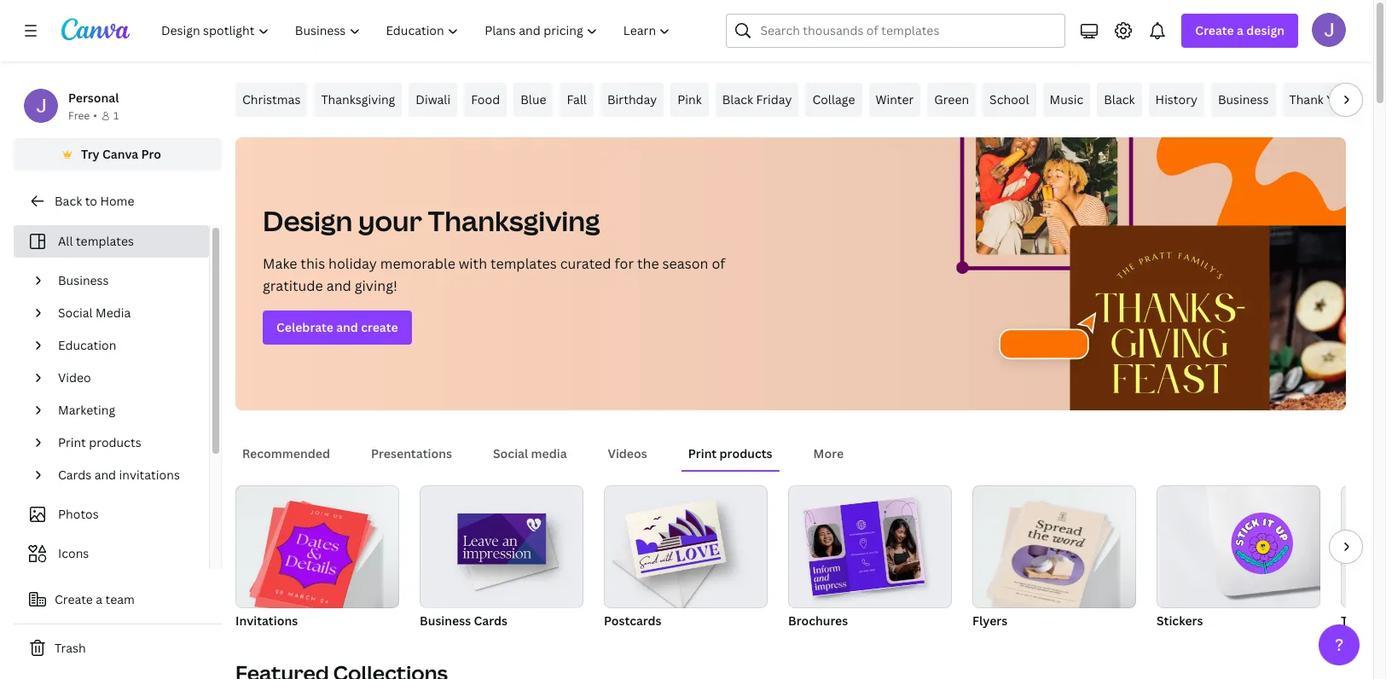 Task type: locate. For each thing, give the bounding box(es) containing it.
1 horizontal spatial a
[[1237, 22, 1244, 38]]

create down icons in the left of the page
[[55, 591, 93, 607]]

1 horizontal spatial black
[[1104, 91, 1135, 107]]

presentations button
[[364, 438, 459, 470]]

videos button
[[601, 438, 654, 470]]

social
[[58, 305, 93, 321], [493, 445, 528, 462]]

birthday
[[607, 91, 657, 107]]

0 horizontal spatial business link
[[51, 264, 199, 297]]

0 horizontal spatial a
[[96, 591, 102, 607]]

thanksgiving link
[[314, 83, 402, 117]]

1 vertical spatial cards
[[474, 613, 508, 629]]

•
[[93, 108, 97, 123]]

0 vertical spatial social
[[58, 305, 93, 321]]

birthday link
[[601, 83, 664, 117]]

products for print products link
[[89, 434, 141, 450]]

print right videos
[[688, 445, 717, 462]]

business link left thank
[[1211, 83, 1276, 117]]

food
[[471, 91, 500, 107]]

1 vertical spatial and
[[336, 319, 358, 335]]

canva
[[102, 146, 138, 162]]

1 horizontal spatial cards
[[474, 613, 508, 629]]

sticker image
[[1157, 485, 1321, 608], [1228, 509, 1297, 577]]

video link
[[51, 362, 199, 394]]

postcard image
[[604, 485, 768, 608], [626, 499, 727, 579]]

try
[[81, 146, 100, 162]]

thank you
[[1290, 91, 1348, 107]]

gratitude
[[263, 276, 323, 295]]

0 horizontal spatial create
[[55, 591, 93, 607]]

brochure image
[[788, 485, 952, 608], [803, 497, 925, 596]]

1 black from the left
[[722, 91, 753, 107]]

business
[[1218, 91, 1269, 107], [58, 272, 109, 288], [420, 613, 471, 629]]

green link
[[928, 83, 976, 117]]

print products
[[58, 434, 141, 450], [688, 445, 773, 462]]

print products for print products link
[[58, 434, 141, 450]]

1 horizontal spatial social
[[493, 445, 528, 462]]

create a team
[[55, 591, 135, 607]]

a for team
[[96, 591, 102, 607]]

templates right all
[[76, 233, 134, 249]]

invitation image
[[235, 485, 399, 608], [258, 501, 368, 614]]

trash link
[[14, 631, 222, 665]]

0 horizontal spatial print
[[58, 434, 86, 450]]

you
[[1327, 91, 1348, 107]]

1 vertical spatial create
[[55, 591, 93, 607]]

thank you link
[[1283, 83, 1355, 117]]

social left the media at the bottom left of page
[[493, 445, 528, 462]]

black left friday
[[722, 91, 753, 107]]

0 vertical spatial and
[[327, 276, 351, 295]]

create inside create a team button
[[55, 591, 93, 607]]

print
[[58, 434, 86, 450], [688, 445, 717, 462]]

flyer image
[[973, 485, 1136, 608], [995, 501, 1105, 614]]

0 horizontal spatial thanksgiving
[[321, 91, 395, 107]]

stickers link
[[1157, 485, 1321, 632]]

products
[[89, 434, 141, 450], [720, 445, 773, 462]]

winter link
[[869, 83, 921, 117]]

design
[[1247, 22, 1285, 38]]

business card image
[[420, 485, 584, 608], [458, 514, 547, 564]]

print for the print products button
[[688, 445, 717, 462]]

photos
[[58, 506, 99, 522]]

1 horizontal spatial print products
[[688, 445, 773, 462]]

0 vertical spatial create
[[1196, 22, 1234, 38]]

a left team
[[96, 591, 102, 607]]

a inside button
[[96, 591, 102, 607]]

products inside button
[[720, 445, 773, 462]]

0 horizontal spatial social
[[58, 305, 93, 321]]

and down print products link
[[94, 467, 116, 483]]

0 horizontal spatial cards
[[58, 467, 91, 483]]

to
[[85, 193, 97, 209]]

team
[[105, 591, 135, 607]]

0 vertical spatial business link
[[1211, 83, 1276, 117]]

print inside button
[[688, 445, 717, 462]]

0 vertical spatial a
[[1237, 22, 1244, 38]]

and down holiday
[[327, 276, 351, 295]]

sticker image inside 'link'
[[1228, 509, 1297, 577]]

icons link
[[24, 537, 199, 570]]

and
[[327, 276, 351, 295], [336, 319, 358, 335], [94, 467, 116, 483]]

fall link
[[560, 83, 594, 117]]

1 horizontal spatial business link
[[1211, 83, 1276, 117]]

create left design
[[1196, 22, 1234, 38]]

and left "create"
[[336, 319, 358, 335]]

cards and invitations link
[[51, 459, 199, 491]]

0 vertical spatial templates
[[76, 233, 134, 249]]

print down marketing
[[58, 434, 86, 450]]

black friday
[[722, 91, 792, 107]]

social up education
[[58, 305, 93, 321]]

season
[[663, 254, 709, 273]]

design your thanksgiving image
[[937, 137, 1346, 410]]

0 horizontal spatial business
[[58, 272, 109, 288]]

0 horizontal spatial templates
[[76, 233, 134, 249]]

1 vertical spatial thanksgiving
[[428, 202, 600, 239]]

back to home
[[55, 193, 134, 209]]

school
[[990, 91, 1029, 107]]

products up cards and invitations
[[89, 434, 141, 450]]

0 vertical spatial cards
[[58, 467, 91, 483]]

None search field
[[726, 14, 1066, 48]]

create
[[1196, 22, 1234, 38], [55, 591, 93, 607]]

thanksgiving
[[321, 91, 395, 107], [428, 202, 600, 239]]

0 horizontal spatial print products
[[58, 434, 141, 450]]

cards
[[58, 467, 91, 483], [474, 613, 508, 629]]

create inside create a design dropdown button
[[1196, 22, 1234, 38]]

diwali
[[416, 91, 451, 107]]

invitations
[[235, 613, 298, 629]]

1 horizontal spatial create
[[1196, 22, 1234, 38]]

black
[[722, 91, 753, 107], [1104, 91, 1135, 107]]

all
[[58, 233, 73, 249]]

video
[[58, 369, 91, 386]]

recommended button
[[235, 438, 337, 470]]

thanksgiving left diwali
[[321, 91, 395, 107]]

a inside dropdown button
[[1237, 22, 1244, 38]]

free •
[[68, 108, 97, 123]]

business link up media
[[51, 264, 199, 297]]

0 vertical spatial business
[[1218, 91, 1269, 107]]

t shirt image
[[1341, 485, 1386, 608]]

1 horizontal spatial products
[[720, 445, 773, 462]]

0 horizontal spatial black
[[722, 91, 753, 107]]

pink
[[678, 91, 702, 107]]

marketing
[[58, 402, 115, 418]]

create for create a design
[[1196, 22, 1234, 38]]

trash
[[55, 640, 86, 656]]

t-
[[1341, 613, 1352, 629]]

2 horizontal spatial business
[[1218, 91, 1269, 107]]

top level navigation element
[[150, 14, 685, 48]]

music link
[[1043, 83, 1091, 117]]

social inside social media button
[[493, 445, 528, 462]]

social inside social media link
[[58, 305, 93, 321]]

1 horizontal spatial print
[[688, 445, 717, 462]]

1 vertical spatial a
[[96, 591, 102, 607]]

print products inside button
[[688, 445, 773, 462]]

holiday
[[328, 254, 377, 273]]

t-shirts
[[1341, 613, 1386, 629]]

1
[[113, 108, 119, 123]]

back
[[55, 193, 82, 209]]

photos link
[[24, 498, 199, 531]]

0 horizontal spatial products
[[89, 434, 141, 450]]

print products for the print products button
[[688, 445, 773, 462]]

business cards link
[[420, 485, 584, 632]]

2 black from the left
[[1104, 91, 1135, 107]]

1 horizontal spatial templates
[[491, 254, 557, 273]]

1 horizontal spatial business
[[420, 613, 471, 629]]

videos
[[608, 445, 647, 462]]

products left the more
[[720, 445, 773, 462]]

brochures link
[[788, 485, 952, 632]]

print products link
[[51, 427, 199, 459]]

celebrate and create
[[276, 319, 398, 335]]

templates right with
[[491, 254, 557, 273]]

black right music at top
[[1104, 91, 1135, 107]]

a left design
[[1237, 22, 1244, 38]]

marketing link
[[51, 394, 199, 427]]

thanksgiving up make this holiday memorable with templates curated for the season of gratitude and giving!
[[428, 202, 600, 239]]

the
[[637, 254, 659, 273]]

a
[[1237, 22, 1244, 38], [96, 591, 102, 607]]

0 vertical spatial thanksgiving
[[321, 91, 395, 107]]

1 vertical spatial templates
[[491, 254, 557, 273]]

business link
[[1211, 83, 1276, 117], [51, 264, 199, 297]]

media
[[531, 445, 567, 462]]

and inside make this holiday memorable with templates curated for the season of gratitude and giving!
[[327, 276, 351, 295]]

school link
[[983, 83, 1036, 117]]

2 vertical spatial and
[[94, 467, 116, 483]]

and for invitations
[[94, 467, 116, 483]]

1 vertical spatial social
[[493, 445, 528, 462]]

home
[[100, 193, 134, 209]]



Task type: describe. For each thing, give the bounding box(es) containing it.
with
[[459, 254, 487, 273]]

2 vertical spatial business
[[420, 613, 471, 629]]

1 horizontal spatial thanksgiving
[[428, 202, 600, 239]]

flyers link
[[973, 485, 1136, 632]]

invitation image inside invitations "link"
[[258, 501, 368, 614]]

invitations
[[119, 467, 180, 483]]

back to home link
[[14, 184, 222, 218]]

collage link
[[806, 83, 862, 117]]

1 vertical spatial business
[[58, 272, 109, 288]]

christmas link
[[235, 83, 307, 117]]

t-shirts link
[[1341, 485, 1386, 632]]

make
[[263, 254, 297, 273]]

create for create a team
[[55, 591, 93, 607]]

history
[[1156, 91, 1198, 107]]

design your thanksgiving
[[263, 202, 600, 239]]

social for social media
[[493, 445, 528, 462]]

diwali link
[[409, 83, 457, 117]]

pro
[[141, 146, 161, 162]]

blue
[[521, 91, 546, 107]]

stickers
[[1157, 613, 1203, 629]]

social for social media
[[58, 305, 93, 321]]

giving!
[[355, 276, 398, 295]]

this
[[301, 254, 325, 273]]

curated
[[560, 254, 611, 273]]

blue link
[[514, 83, 553, 117]]

presentations
[[371, 445, 452, 462]]

postcards link
[[604, 485, 768, 632]]

social media button
[[486, 438, 574, 470]]

green
[[934, 91, 969, 107]]

postcards
[[604, 613, 662, 629]]

print products button
[[682, 438, 779, 470]]

design
[[263, 202, 353, 239]]

winter
[[876, 91, 914, 107]]

social media
[[493, 445, 567, 462]]

create a team button
[[14, 583, 222, 617]]

your
[[358, 202, 422, 239]]

more button
[[807, 438, 851, 470]]

personal
[[68, 90, 119, 106]]

brochures
[[788, 613, 848, 629]]

a for design
[[1237, 22, 1244, 38]]

make this holiday memorable with templates curated for the season of gratitude and giving!
[[263, 254, 726, 295]]

education link
[[51, 329, 199, 362]]

social media link
[[51, 297, 199, 329]]

recommended
[[242, 445, 330, 462]]

celebrate and create link
[[263, 311, 412, 345]]

1 vertical spatial business link
[[51, 264, 199, 297]]

thank
[[1290, 91, 1324, 107]]

christmas
[[242, 91, 301, 107]]

flyers
[[973, 613, 1008, 629]]

business cards
[[420, 613, 508, 629]]

collage
[[813, 91, 855, 107]]

shirts
[[1352, 613, 1386, 629]]

friday
[[756, 91, 792, 107]]

create a design button
[[1182, 14, 1299, 48]]

icons
[[58, 545, 89, 561]]

create
[[361, 319, 398, 335]]

education
[[58, 337, 116, 353]]

jacob simon image
[[1312, 13, 1346, 47]]

all templates
[[58, 233, 134, 249]]

black for black friday
[[722, 91, 753, 107]]

try canva pro button
[[14, 138, 222, 171]]

try canva pro
[[81, 146, 161, 162]]

Search search field
[[761, 15, 1055, 47]]

products for the print products button
[[720, 445, 773, 462]]

more
[[814, 445, 844, 462]]

black friday link
[[716, 83, 799, 117]]

and for create
[[336, 319, 358, 335]]

black for black
[[1104, 91, 1135, 107]]

history link
[[1149, 83, 1205, 117]]

pink link
[[671, 83, 709, 117]]

food link
[[464, 83, 507, 117]]

cards and invitations
[[58, 467, 180, 483]]

for
[[615, 254, 634, 273]]

black link
[[1097, 83, 1142, 117]]

print for print products link
[[58, 434, 86, 450]]

fall
[[567, 91, 587, 107]]

create a design
[[1196, 22, 1285, 38]]

celebrate
[[276, 319, 333, 335]]

templates inside make this holiday memorable with templates curated for the season of gratitude and giving!
[[491, 254, 557, 273]]

media
[[96, 305, 131, 321]]

music
[[1050, 91, 1084, 107]]



Task type: vqa. For each thing, say whether or not it's contained in the screenshot.
F2
no



